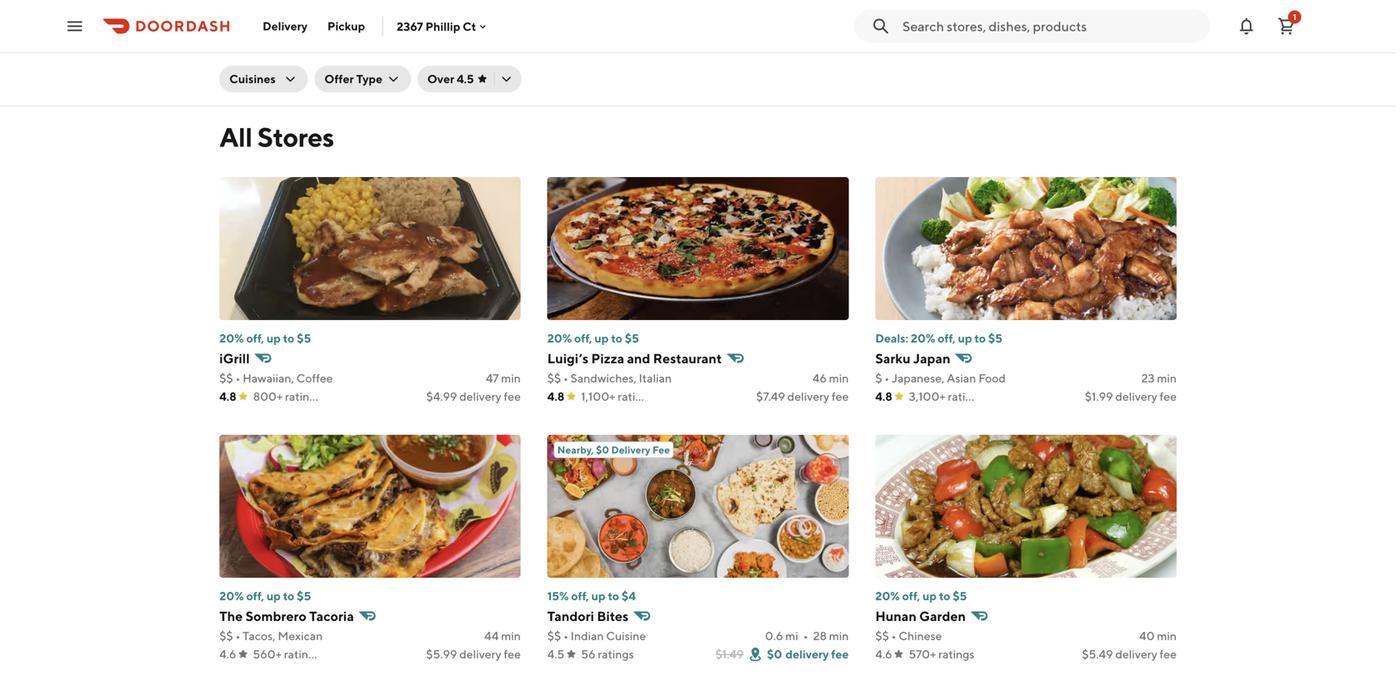 Task type: describe. For each thing, give the bounding box(es) containing it.
$$ • hawaiian, coffee
[[219, 371, 333, 385]]

3,100+ ratings
[[909, 390, 984, 403]]

15% off, up to $4
[[548, 589, 636, 603]]

3,100+
[[909, 390, 946, 403]]

the
[[219, 608, 243, 624]]

off, up hawaiian,
[[246, 331, 264, 345]]

2367 phillip ct
[[397, 19, 476, 33]]

tacos,
[[243, 629, 276, 643]]

0.6 for 0.6 mi • 28 min
[[765, 629, 783, 643]]

mi for 27
[[560, 47, 573, 61]]

20% off, up to $5 up 6.4
[[867, 7, 959, 21]]

fee down store search: begin typing to search for stores available on doordash text field
[[1031, 47, 1048, 61]]

hunan garden
[[876, 608, 966, 624]]

fee right the $0.99
[[705, 47, 722, 61]]

0 vertical spatial $4.99
[[953, 47, 984, 61]]

to up the sombrero tacoria
[[283, 589, 295, 603]]

ratings for igrill
[[285, 390, 321, 403]]

to up food
[[975, 331, 986, 345]]

0.6 mi • 28 min
[[765, 629, 849, 643]]

20% up japan
[[911, 331, 936, 345]]

over 4.5 button
[[418, 66, 522, 92]]

to up pizza
[[611, 331, 623, 345]]

min right 46
[[829, 371, 849, 385]]

up up hunan garden
[[923, 589, 937, 603]]

20% for $$ • tacos, mexican
[[219, 589, 244, 603]]

up up pizza
[[595, 331, 609, 345]]

fee down 47 min
[[504, 390, 521, 403]]

$5 up food
[[989, 331, 1003, 345]]

all stores
[[219, 121, 334, 153]]

luigi's
[[548, 350, 589, 366]]

$7.49
[[757, 390, 785, 403]]

56
[[581, 647, 596, 661]]

up up asian
[[958, 331, 973, 345]]

off, up hunan garden
[[903, 589, 921, 603]]

up up $$ • hawaiian, coffee
[[267, 331, 281, 345]]

28
[[814, 629, 827, 643]]

sandwiches,
[[571, 371, 637, 385]]

1 horizontal spatial 47
[[909, 47, 922, 61]]

1 vertical spatial 23
[[1142, 371, 1155, 385]]

delivery down store search: begin typing to search for stores available on doordash text field
[[986, 47, 1028, 61]]

800+
[[253, 390, 283, 403]]

delivery down 0.6 mi • 28 min at the right bottom of page
[[786, 647, 829, 661]]

tandori bites
[[548, 608, 629, 624]]

151
[[253, 65, 269, 79]]

to up garden
[[939, 589, 951, 603]]

up up tandori bites
[[592, 589, 606, 603]]

pizza
[[592, 350, 625, 366]]

the sombrero tacoria
[[219, 608, 354, 624]]

off, up luigi's in the bottom left of the page
[[574, 331, 592, 345]]

over
[[428, 72, 455, 86]]

over 4.5
[[428, 72, 474, 86]]

2367
[[397, 19, 423, 33]]

4.8 for igrill
[[219, 390, 237, 403]]

min right 6.4
[[924, 47, 944, 61]]

1
[[1294, 12, 1297, 22]]

up up roxanne's restaurant
[[264, 7, 278, 21]]

all
[[219, 121, 252, 153]]

$4.99 delivery fee
[[426, 390, 521, 403]]

stores
[[257, 121, 334, 153]]

delivery down the 23 min
[[1116, 390, 1158, 403]]

1.5 mi • 27 min • $0.99 delivery fee
[[543, 47, 722, 61]]

offer type
[[325, 72, 383, 86]]

min up $1.99 delivery fee
[[1158, 371, 1177, 385]]

to up roxanne's restaurant
[[280, 7, 291, 21]]

notification bell image
[[1237, 16, 1257, 36]]

$$ • tacos, mexican
[[219, 629, 323, 643]]

1.5 mi • 27 min • $0.99 delivery fee link
[[543, 6, 854, 84]]

$$ • sandwiches, italian
[[548, 371, 672, 385]]

min right 40 on the right bottom
[[1158, 629, 1177, 643]]

min down roxanne's restaurant
[[283, 47, 303, 61]]

sarku japan
[[876, 350, 951, 366]]

2 items, open order cart image
[[1277, 16, 1297, 36]]

$1.49
[[716, 647, 744, 661]]

mi for 23
[[240, 47, 253, 61]]

min right 27
[[597, 47, 617, 61]]

$5 for $4.99 delivery fee
[[297, 331, 311, 345]]

40 min
[[1140, 629, 1177, 643]]

560+
[[253, 647, 282, 661]]

46 min
[[813, 371, 849, 385]]

$$ for hunan garden
[[876, 629, 889, 643]]

$4
[[622, 589, 636, 603]]

ratings for hunan garden
[[939, 647, 975, 661]]

$1.99
[[1085, 390, 1114, 403]]

restaurant
[[653, 350, 722, 366]]

1.5
[[543, 47, 558, 61]]

ratings for tandori bites
[[598, 647, 634, 661]]

570+ ratings
[[909, 647, 975, 661]]

to left $4
[[608, 589, 620, 603]]

$$ • indian cuisine
[[548, 629, 646, 643]]

ratings for the sombrero tacoria
[[284, 647, 320, 661]]

20% for $$ • chinese
[[876, 589, 900, 603]]

and
[[627, 350, 651, 366]]

15% off, up to $5
[[219, 7, 308, 21]]

570+
[[909, 647, 937, 661]]

delivery down 40 on the right bottom
[[1116, 647, 1158, 661]]

15% for tandori bites
[[548, 589, 569, 603]]

0 horizontal spatial $4.99
[[426, 390, 457, 403]]

food
[[979, 371, 1006, 385]]

cuisines
[[229, 72, 276, 86]]

ct
[[463, 19, 476, 33]]

ratings right the "151"
[[272, 65, 308, 79]]

$5 up the 6.4 mi • 47 min • $4.99 delivery fee
[[944, 7, 959, 21]]

fee down 44 min
[[504, 647, 521, 661]]

1,100+
[[581, 390, 616, 403]]

1 button
[[1270, 10, 1304, 43]]

1,100+ ratings
[[581, 390, 654, 403]]

pickup button
[[318, 13, 375, 39]]

fee up over 4.5
[[437, 47, 455, 61]]

$1.99 delivery fee
[[1085, 390, 1177, 403]]

$ • japanese, asian food
[[876, 371, 1006, 385]]

italian
[[639, 371, 672, 385]]

$5 for 151 ratings
[[294, 7, 308, 21]]

delivery right the $0.99
[[661, 47, 703, 61]]

44 min
[[485, 629, 521, 643]]

$7.49 delivery fee
[[757, 390, 849, 403]]



Task type: locate. For each thing, give the bounding box(es) containing it.
4.5 right over
[[457, 72, 474, 86]]

$5 for $5.49 delivery fee
[[953, 589, 967, 603]]

4.8
[[219, 65, 237, 79], [219, 390, 237, 403], [548, 390, 565, 403], [876, 390, 893, 403]]

mexican
[[278, 629, 323, 643]]

$$ down "tandori"
[[548, 629, 561, 643]]

$5 up roxanne's restaurant
[[294, 7, 308, 21]]

$5 for $5.99 delivery fee
[[297, 589, 311, 603]]

0 horizontal spatial 15%
[[219, 7, 241, 21]]

sarku
[[876, 350, 911, 366]]

off, up sombrero
[[246, 589, 264, 603]]

$$ • chinese
[[876, 629, 942, 643]]

mi right 1.5
[[560, 47, 573, 61]]

20% up luigi's in the bottom left of the page
[[548, 331, 572, 345]]

800+ ratings
[[253, 390, 321, 403]]

roxanne's
[[219, 26, 283, 42]]

ratings
[[272, 65, 308, 79], [285, 390, 321, 403], [618, 390, 654, 403], [948, 390, 984, 403], [284, 647, 320, 661], [598, 647, 634, 661], [939, 647, 975, 661]]

open menu image
[[65, 16, 85, 36]]

off, up tandori bites
[[571, 589, 589, 603]]

6.4
[[867, 47, 884, 61]]

1 4.6 from the left
[[219, 647, 236, 661]]

mi inside 1.5 mi • 27 min • $0.99 delivery fee link
[[560, 47, 573, 61]]

fee down the 23 min
[[1160, 390, 1177, 403]]

20% up 6.4
[[867, 7, 891, 21]]

$$ down the hunan
[[876, 629, 889, 643]]

20% up hawaiian,
[[219, 331, 244, 345]]

Store search: begin typing to search for stores available on DoorDash text field
[[903, 17, 1201, 35]]

bites
[[597, 608, 629, 624]]

20% off, up to $5 for the
[[219, 589, 311, 603]]

$5
[[294, 7, 308, 21], [944, 7, 959, 21], [297, 331, 311, 345], [625, 331, 639, 345], [989, 331, 1003, 345], [297, 589, 311, 603], [953, 589, 967, 603]]

15% for roxanne's restaurant
[[219, 7, 241, 21]]

hawaiian,
[[243, 371, 294, 385]]

1 horizontal spatial $0 delivery fee
[[767, 647, 849, 661]]

$0 delivery fee for $1.49
[[767, 647, 849, 661]]

4.5
[[457, 72, 474, 86], [548, 647, 565, 661]]

$0 for $1.49
[[767, 647, 783, 661]]

ratings down coffee
[[285, 390, 321, 403]]

$5 up luigi's pizza and restaurant
[[625, 331, 639, 345]]

offer
[[325, 72, 354, 86]]

$$ down the
[[219, 629, 233, 643]]

1 horizontal spatial igrill
[[867, 26, 897, 42]]

0 horizontal spatial $0 delivery fee
[[373, 47, 455, 61]]

delivery down 46
[[788, 390, 830, 403]]

cuisines button
[[219, 66, 308, 92]]

ratings for sarku japan
[[948, 390, 984, 403]]

$5 for $7.49 delivery fee
[[625, 331, 639, 345]]

151 ratings
[[253, 65, 308, 79]]

$$ for luigi's pizza and restaurant
[[548, 371, 561, 385]]

to
[[280, 7, 291, 21], [931, 7, 942, 21], [283, 331, 295, 345], [611, 331, 623, 345], [975, 331, 986, 345], [283, 589, 295, 603], [608, 589, 620, 603], [939, 589, 951, 603]]

0 vertical spatial $0
[[373, 47, 388, 61]]

offer type button
[[315, 66, 411, 92]]

garden
[[920, 608, 966, 624]]

47 right 6.4
[[909, 47, 922, 61]]

1 vertical spatial 0.6
[[765, 629, 783, 643]]

1 vertical spatial $4.99
[[426, 390, 457, 403]]

15%
[[219, 7, 241, 21], [548, 589, 569, 603]]

$0 for $0.49
[[373, 47, 388, 61]]

ratings down italian
[[618, 390, 654, 403]]

$5 up garden
[[953, 589, 967, 603]]

delivery button
[[253, 13, 318, 39]]

ratings for luigi's pizza and restaurant
[[618, 390, 654, 403]]

560+ ratings
[[253, 647, 320, 661]]

$0 delivery fee down 0.6 mi • 28 min at the right bottom of page
[[767, 647, 849, 661]]

deals: 20% off, up to $5
[[876, 331, 1003, 345]]

hunan
[[876, 608, 917, 624]]

pickup
[[328, 19, 365, 33]]

1 horizontal spatial 4.5
[[548, 647, 565, 661]]

0 horizontal spatial $0
[[373, 47, 388, 61]]

20% for $$ • hawaiian, coffee
[[219, 331, 244, 345]]

$$ down luigi's in the bottom left of the page
[[548, 371, 561, 385]]

tandori
[[548, 608, 595, 624]]

to up the 6.4 mi • 47 min • $4.99 delivery fee
[[931, 7, 942, 21]]

up up the 6.4 mi • 47 min • $4.99 delivery fee
[[914, 7, 928, 21]]

4.6 for hunan garden
[[876, 647, 893, 661]]

1 horizontal spatial 0.6
[[765, 629, 783, 643]]

0 vertical spatial 23
[[268, 47, 281, 61]]

roxanne's restaurant
[[219, 26, 350, 42]]

0.6 down "roxanne's"
[[219, 47, 238, 61]]

$0 down 0.6 mi • 28 min at the right bottom of page
[[767, 647, 783, 661]]

$5 up coffee
[[297, 331, 311, 345]]

1 horizontal spatial $0
[[767, 647, 783, 661]]

0 horizontal spatial 4.5
[[457, 72, 474, 86]]

$0 delivery fee
[[373, 47, 455, 61], [767, 647, 849, 661]]

0 vertical spatial $0 delivery fee
[[373, 47, 455, 61]]

$$
[[219, 371, 233, 385], [548, 371, 561, 385], [219, 629, 233, 643], [548, 629, 561, 643], [876, 629, 889, 643]]

0 horizontal spatial 4.6
[[219, 647, 236, 661]]

4.6 down the
[[219, 647, 236, 661]]

$0 up type
[[373, 47, 388, 61]]

ratings down mexican at the bottom left of page
[[284, 647, 320, 661]]

4.8 for luigi's pizza and restaurant
[[548, 390, 565, 403]]

0 vertical spatial 15%
[[219, 7, 241, 21]]

delivery down 47 min
[[460, 390, 502, 403]]

$5.49 delivery fee
[[1082, 647, 1177, 661]]

4.6 down $$ • chinese
[[876, 647, 893, 661]]

20% off, up to $5 up pizza
[[548, 331, 639, 345]]

4.5 inside button
[[457, 72, 474, 86]]

up
[[264, 7, 278, 21], [914, 7, 928, 21], [267, 331, 281, 345], [595, 331, 609, 345], [958, 331, 973, 345], [267, 589, 281, 603], [592, 589, 606, 603], [923, 589, 937, 603]]

tacoria
[[309, 608, 354, 624]]

asian
[[947, 371, 977, 385]]

off, up the 6.4 mi • 47 min • $4.99 delivery fee
[[894, 7, 912, 21]]

fee
[[437, 47, 455, 61], [705, 47, 722, 61], [1031, 47, 1048, 61], [504, 390, 521, 403], [832, 390, 849, 403], [1160, 390, 1177, 403], [504, 647, 521, 661], [832, 647, 849, 661], [1160, 647, 1177, 661]]

0.6 left 28
[[765, 629, 783, 643]]

20% off, up to $5 for luigi's
[[548, 331, 639, 345]]

off, up japan
[[938, 331, 956, 345]]

4.6 for the sombrero tacoria
[[219, 647, 236, 661]]

23
[[268, 47, 281, 61], [1142, 371, 1155, 385]]

ratings down asian
[[948, 390, 984, 403]]

phillip
[[426, 19, 461, 33]]

20% up the hunan
[[876, 589, 900, 603]]

0 vertical spatial 0.6
[[219, 47, 238, 61]]

20%
[[867, 7, 891, 21], [219, 331, 244, 345], [548, 331, 572, 345], [911, 331, 936, 345], [219, 589, 244, 603], [876, 589, 900, 603]]

4.8 down $
[[876, 390, 893, 403]]

1 vertical spatial 15%
[[548, 589, 569, 603]]

delivery
[[392, 47, 435, 61], [661, 47, 703, 61], [986, 47, 1028, 61], [460, 390, 502, 403], [788, 390, 830, 403], [1116, 390, 1158, 403], [460, 647, 502, 661], [786, 647, 829, 661], [1116, 647, 1158, 661]]

20% off, up to $5 up hawaiian,
[[219, 331, 311, 345]]

1 horizontal spatial 4.6
[[876, 647, 893, 661]]

2367 phillip ct button
[[397, 19, 490, 33]]

0.6 mi • 23 min •
[[219, 47, 313, 61]]

delivery down 44
[[460, 647, 502, 661]]

$0 delivery fee down 2367
[[373, 47, 455, 61]]

0 vertical spatial igrill
[[867, 26, 897, 42]]

15% up "roxanne's"
[[219, 7, 241, 21]]

20% up the
[[219, 589, 244, 603]]

sombrero
[[246, 608, 307, 624]]

$5.49
[[1082, 647, 1114, 661]]

4.8 left the "151"
[[219, 65, 237, 79]]

23 min
[[1142, 371, 1177, 385]]

chinese
[[899, 629, 942, 643]]

up up sombrero
[[267, 589, 281, 603]]

0 horizontal spatial igrill
[[219, 350, 250, 366]]

1 vertical spatial 47
[[486, 371, 499, 385]]

type
[[356, 72, 383, 86]]

20% off, up to $5
[[867, 7, 959, 21], [219, 331, 311, 345], [548, 331, 639, 345], [219, 589, 311, 603], [876, 589, 967, 603]]

cuisine
[[606, 629, 646, 643]]

0 horizontal spatial 23
[[268, 47, 281, 61]]

1 vertical spatial $0
[[767, 647, 783, 661]]

0 vertical spatial 47
[[909, 47, 922, 61]]

$5.99
[[426, 647, 457, 661]]

min up the $4.99 delivery fee
[[501, 371, 521, 385]]

mi for 28
[[786, 629, 799, 643]]

27
[[582, 47, 595, 61]]

47 min
[[486, 371, 521, 385]]

$$ for tandori bites
[[548, 629, 561, 643]]

off,
[[243, 7, 261, 21], [894, 7, 912, 21], [246, 331, 264, 345], [574, 331, 592, 345], [938, 331, 956, 345], [246, 589, 264, 603], [571, 589, 589, 603], [903, 589, 921, 603]]

mi for 47
[[886, 47, 899, 61]]

$0.99
[[626, 47, 658, 61]]

deals:
[[876, 331, 909, 345]]

restaurant
[[286, 26, 350, 42]]

15% up "tandori"
[[548, 589, 569, 603]]

delivery down 2367
[[392, 47, 435, 61]]

to up $$ • hawaiian, coffee
[[283, 331, 295, 345]]

igrill up 6.4
[[867, 26, 897, 42]]

56 ratings
[[581, 647, 634, 661]]

20% off, up to $5 for hunan
[[876, 589, 967, 603]]

1 vertical spatial igrill
[[219, 350, 250, 366]]

luigi's pizza and restaurant
[[548, 350, 722, 366]]

0 horizontal spatial 47
[[486, 371, 499, 385]]

japan
[[914, 350, 951, 366]]

min right 28
[[829, 629, 849, 643]]

$$ for the sombrero tacoria
[[219, 629, 233, 643]]

mi right 6.4
[[886, 47, 899, 61]]

44
[[485, 629, 499, 643]]

igrill
[[867, 26, 897, 42], [219, 350, 250, 366]]

1 vertical spatial $0 delivery fee
[[767, 647, 849, 661]]

20% off, up to $5 up sombrero
[[219, 589, 311, 603]]

47 up the $4.99 delivery fee
[[486, 371, 499, 385]]

1 horizontal spatial 23
[[1142, 371, 1155, 385]]

0.6 for 0.6 mi • 23 min •
[[219, 47, 238, 61]]

0 vertical spatial 4.5
[[457, 72, 474, 86]]

6.4 mi • 47 min • $4.99 delivery fee
[[867, 47, 1048, 61]]

$5 up the sombrero tacoria
[[297, 589, 311, 603]]

fee down 46 min
[[832, 390, 849, 403]]

mi left 28
[[786, 629, 799, 643]]

23 up $1.99 delivery fee
[[1142, 371, 1155, 385]]

off, up "roxanne's"
[[243, 7, 261, 21]]

delivery
[[263, 19, 308, 33]]

4.8 down luigi's in the bottom left of the page
[[548, 390, 565, 403]]

fee down 0.6 mi • 28 min at the right bottom of page
[[832, 647, 849, 661]]

fee down '40 min' in the bottom right of the page
[[1160, 647, 1177, 661]]

20% off, up to $5 up hunan garden
[[876, 589, 967, 603]]

23 up the 151 ratings
[[268, 47, 281, 61]]

$5.99 delivery fee
[[426, 647, 521, 661]]

$$ left hawaiian,
[[219, 371, 233, 385]]

ratings down cuisine on the left bottom of page
[[598, 647, 634, 661]]

mi down "roxanne's"
[[240, 47, 253, 61]]

1 horizontal spatial 15%
[[548, 589, 569, 603]]

indian
[[571, 629, 604, 643]]

$
[[876, 371, 883, 385]]

0.6
[[219, 47, 238, 61], [765, 629, 783, 643]]

4.5 left the 56
[[548, 647, 565, 661]]

2 4.6 from the left
[[876, 647, 893, 661]]

min
[[283, 47, 303, 61], [597, 47, 617, 61], [924, 47, 944, 61], [501, 371, 521, 385], [829, 371, 849, 385], [1158, 371, 1177, 385], [501, 629, 521, 643], [829, 629, 849, 643], [1158, 629, 1177, 643]]

1 vertical spatial 4.5
[[548, 647, 565, 661]]

4.6
[[219, 647, 236, 661], [876, 647, 893, 661]]

4.8 for sarku japan
[[876, 390, 893, 403]]

ratings right the 570+
[[939, 647, 975, 661]]

$$ for igrill
[[219, 371, 233, 385]]

japanese,
[[892, 371, 945, 385]]

$0 delivery fee for $0.49
[[373, 47, 455, 61]]

0 horizontal spatial 0.6
[[219, 47, 238, 61]]

min right 44
[[501, 629, 521, 643]]

20% for $$ • sandwiches, italian
[[548, 331, 572, 345]]

1 horizontal spatial $4.99
[[953, 47, 984, 61]]



Task type: vqa. For each thing, say whether or not it's contained in the screenshot.


